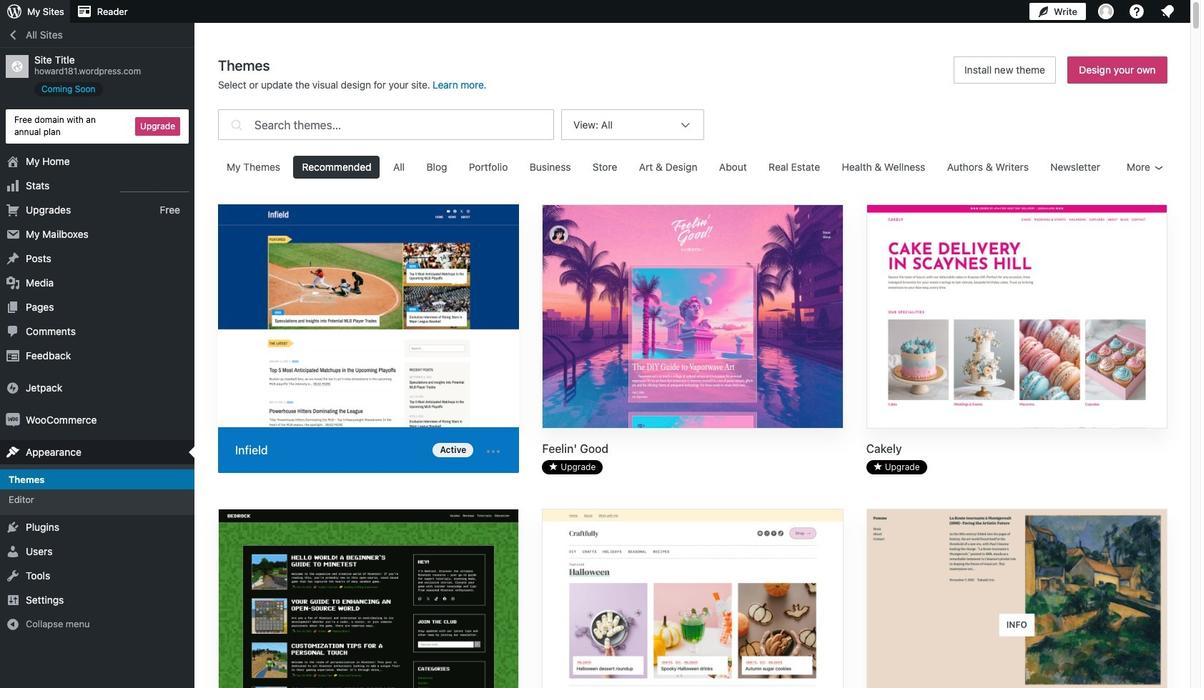 Task type: locate. For each thing, give the bounding box(es) containing it.
more options for theme infield image
[[485, 443, 502, 460]]

my profile image
[[1098, 4, 1114, 19]]

help image
[[1128, 3, 1145, 20]]

1 vertical spatial img image
[[6, 413, 20, 427]]

0 vertical spatial img image
[[6, 381, 20, 395]]

None search field
[[218, 106, 554, 144]]

inspired by the iconic worlds of minecraft and minetest, bedrock is a blog theme that reminds the immersive experience of these games. image
[[219, 510, 519, 689]]

2 img image from the top
[[6, 413, 20, 427]]

img image
[[6, 381, 20, 395], [6, 413, 20, 427]]

open search image
[[228, 106, 246, 144]]

1 img image from the top
[[6, 381, 20, 395]]

a cheerful wordpress blogging theme dedicated to all things homemade and delightful. image
[[543, 510, 843, 689]]



Task type: describe. For each thing, give the bounding box(es) containing it.
a passionate sports fan blog celebrating your favorite game. image
[[218, 204, 519, 430]]

manage your notifications image
[[1159, 3, 1176, 20]]

cakely is a business theme perfect for bakers or cake makers with a vibrant colour. image
[[867, 205, 1167, 430]]

a blog theme with a bold vaporwave aesthetic. its nostalgic atmosphere pays homage to the 80s and early 90s. image
[[543, 205, 843, 430]]

Search search field
[[255, 110, 553, 139]]

pomme is a simple portfolio theme for painters. image
[[867, 510, 1167, 689]]

highest hourly views 0 image
[[121, 183, 189, 192]]



Task type: vqa. For each thing, say whether or not it's contained in the screenshot.
pomme is a simple portfolio theme for painters. Image
yes



